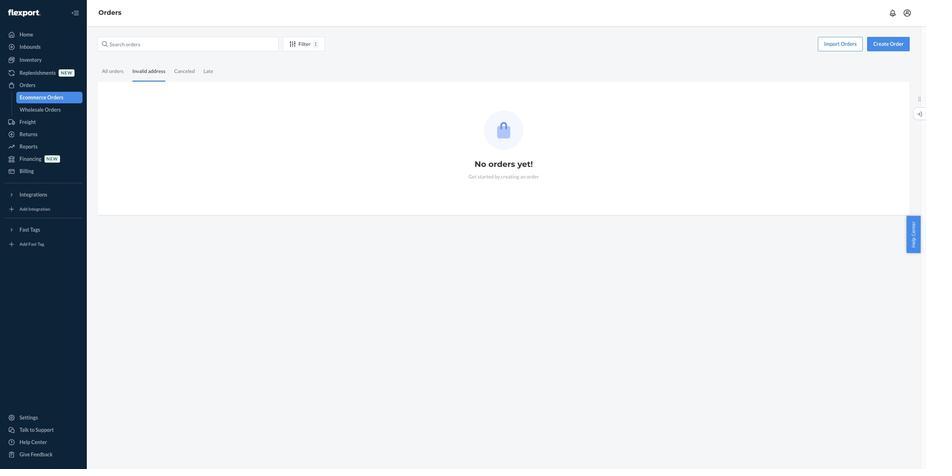 Task type: describe. For each thing, give the bounding box(es) containing it.
center inside button
[[910, 222, 917, 236]]

inbounds link
[[4, 41, 82, 53]]

ecommerce
[[20, 94, 46, 101]]

inbounds
[[20, 44, 41, 50]]

billing
[[20, 168, 34, 174]]

add for add fast tag
[[20, 242, 28, 247]]

no
[[475, 160, 486, 169]]

tags
[[30, 227, 40, 233]]

import
[[824, 41, 840, 47]]

order
[[890, 41, 904, 47]]

give
[[20, 452, 30, 458]]

canceled
[[174, 68, 195, 74]]

talk
[[20, 427, 29, 433]]

orders for import orders
[[841, 41, 857, 47]]

open notifications image
[[888, 9, 897, 17]]

wholesale orders link
[[16, 104, 82, 116]]

settings
[[20, 415, 38, 421]]

wholesale orders
[[20, 107, 61, 113]]

fast tags button
[[4, 224, 82, 236]]

give feedback
[[20, 452, 53, 458]]

started
[[478, 174, 494, 180]]

creating
[[501, 174, 519, 180]]

orders for no
[[488, 160, 515, 169]]

orders for ecommerce orders
[[47, 94, 63, 101]]

invalid address
[[132, 68, 165, 74]]

new for replenishments
[[61, 70, 72, 76]]

no orders yet!
[[475, 160, 533, 169]]

freight
[[20, 119, 36, 125]]

orders for wholesale orders
[[45, 107, 61, 113]]

all orders
[[102, 68, 124, 74]]

support
[[36, 427, 54, 433]]

fast tags
[[20, 227, 40, 233]]

add fast tag link
[[4, 239, 82, 250]]

help center link
[[4, 437, 82, 449]]

settings link
[[4, 412, 82, 424]]

all
[[102, 68, 108, 74]]

home
[[20, 31, 33, 38]]

1 vertical spatial help center
[[20, 440, 47, 446]]

create order link
[[867, 37, 910, 51]]

add for add integration
[[20, 207, 28, 212]]

1 vertical spatial center
[[31, 440, 47, 446]]

1 vertical spatial fast
[[28, 242, 37, 247]]

integrations
[[20, 192, 47, 198]]

ecommerce orders
[[20, 94, 63, 101]]

help inside help center link
[[20, 440, 30, 446]]

create
[[873, 41, 889, 47]]

help inside help center button
[[910, 238, 917, 248]]



Task type: vqa. For each thing, say whether or not it's contained in the screenshot.
Orders link
yes



Task type: locate. For each thing, give the bounding box(es) containing it.
flexport logo image
[[8, 9, 40, 17]]

to
[[30, 427, 35, 433]]

new for financing
[[47, 156, 58, 162]]

1 horizontal spatial help center
[[910, 222, 917, 248]]

add integration
[[20, 207, 50, 212]]

returns
[[20, 131, 38, 137]]

0 vertical spatial center
[[910, 222, 917, 236]]

1 vertical spatial orders
[[488, 160, 515, 169]]

fast
[[20, 227, 29, 233], [28, 242, 37, 247]]

invalid
[[132, 68, 147, 74]]

help center button
[[907, 216, 921, 253]]

billing link
[[4, 166, 82, 177]]

feedback
[[31, 452, 53, 458]]

ecommerce orders link
[[16, 92, 82, 103]]

0 vertical spatial orders link
[[98, 9, 122, 17]]

2 add from the top
[[20, 242, 28, 247]]

inventory link
[[4, 54, 82, 66]]

orders inside button
[[841, 41, 857, 47]]

address
[[148, 68, 165, 74]]

get started by creating an order
[[468, 174, 539, 180]]

1 vertical spatial new
[[47, 156, 58, 162]]

orders link up search icon
[[98, 9, 122, 17]]

close navigation image
[[71, 9, 80, 17]]

add
[[20, 207, 28, 212], [20, 242, 28, 247]]

1 vertical spatial orders link
[[4, 80, 82, 91]]

0 horizontal spatial help
[[20, 440, 30, 446]]

orders link up ecommerce orders
[[4, 80, 82, 91]]

help center inside button
[[910, 222, 917, 248]]

returns link
[[4, 129, 82, 140]]

fast left tag
[[28, 242, 37, 247]]

add integration link
[[4, 204, 82, 215]]

0 horizontal spatial new
[[47, 156, 58, 162]]

new
[[61, 70, 72, 76], [47, 156, 58, 162]]

1 add from the top
[[20, 207, 28, 212]]

home link
[[4, 29, 82, 41]]

Search orders text field
[[98, 37, 279, 51]]

reports link
[[4, 141, 82, 153]]

orders link
[[98, 9, 122, 17], [4, 80, 82, 91]]

import orders button
[[818, 37, 863, 51]]

search image
[[102, 41, 108, 47]]

orders for all
[[109, 68, 124, 74]]

talk to support
[[20, 427, 54, 433]]

0 horizontal spatial help center
[[20, 440, 47, 446]]

orders up wholesale orders link
[[47, 94, 63, 101]]

orders up get started by creating an order
[[488, 160, 515, 169]]

0 vertical spatial fast
[[20, 227, 29, 233]]

orders right all
[[109, 68, 124, 74]]

1 horizontal spatial help
[[910, 238, 917, 248]]

new down the inventory link
[[61, 70, 72, 76]]

new down reports link
[[47, 156, 58, 162]]

fast left tags
[[20, 227, 29, 233]]

freight link
[[4, 116, 82, 128]]

filter 1
[[299, 41, 317, 47]]

1 horizontal spatial orders
[[488, 160, 515, 169]]

0 vertical spatial new
[[61, 70, 72, 76]]

0 vertical spatial help
[[910, 238, 917, 248]]

orders down "ecommerce orders" link
[[45, 107, 61, 113]]

yet!
[[517, 160, 533, 169]]

inventory
[[20, 57, 42, 63]]

financing
[[20, 156, 41, 162]]

open account menu image
[[903, 9, 912, 17]]

0 vertical spatial orders
[[109, 68, 124, 74]]

import orders
[[824, 41, 857, 47]]

order
[[527, 174, 539, 180]]

integrations button
[[4, 189, 82, 201]]

fast inside dropdown button
[[20, 227, 29, 233]]

add down fast tags
[[20, 242, 28, 247]]

orders up search icon
[[98, 9, 122, 17]]

help center
[[910, 222, 917, 248], [20, 440, 47, 446]]

1 vertical spatial help
[[20, 440, 30, 446]]

late
[[203, 68, 213, 74]]

0 vertical spatial help center
[[910, 222, 917, 248]]

empty list image
[[484, 111, 523, 150]]

orders
[[109, 68, 124, 74], [488, 160, 515, 169]]

1 vertical spatial add
[[20, 242, 28, 247]]

reports
[[20, 144, 38, 150]]

orders right import
[[841, 41, 857, 47]]

add fast tag
[[20, 242, 44, 247]]

filter
[[299, 41, 311, 47]]

an
[[520, 174, 526, 180]]

1
[[314, 41, 317, 47]]

orders
[[98, 9, 122, 17], [841, 41, 857, 47], [20, 82, 36, 88], [47, 94, 63, 101], [45, 107, 61, 113]]

center
[[910, 222, 917, 236], [31, 440, 47, 446]]

talk to support button
[[4, 425, 82, 436]]

create order
[[873, 41, 904, 47]]

0 horizontal spatial center
[[31, 440, 47, 446]]

0 horizontal spatial orders
[[109, 68, 124, 74]]

1 horizontal spatial orders link
[[98, 9, 122, 17]]

add left integration
[[20, 207, 28, 212]]

help
[[910, 238, 917, 248], [20, 440, 30, 446]]

replenishments
[[20, 70, 56, 76]]

give feedback button
[[4, 449, 82, 461]]

get
[[468, 174, 477, 180]]

0 vertical spatial add
[[20, 207, 28, 212]]

orders up ecommerce on the top
[[20, 82, 36, 88]]

integration
[[28, 207, 50, 212]]

by
[[495, 174, 500, 180]]

wholesale
[[20, 107, 44, 113]]

0 horizontal spatial orders link
[[4, 80, 82, 91]]

tag
[[38, 242, 44, 247]]

1 horizontal spatial center
[[910, 222, 917, 236]]

1 horizontal spatial new
[[61, 70, 72, 76]]



